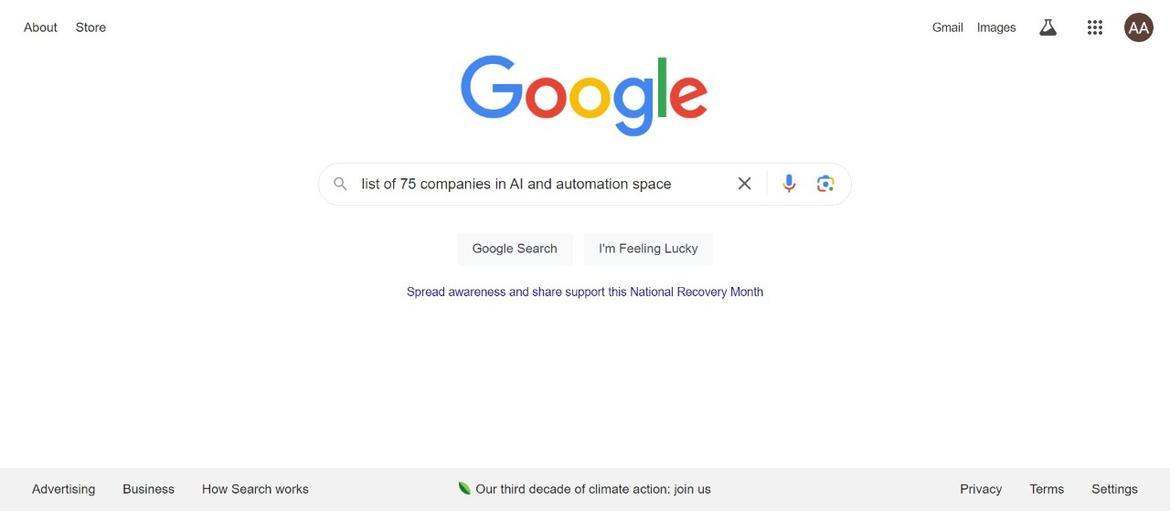 Task type: describe. For each thing, give the bounding box(es) containing it.
google image
[[461, 55, 710, 139]]

search by voice image
[[779, 173, 801, 195]]

Search text field
[[362, 163, 723, 206]]



Task type: vqa. For each thing, say whether or not it's contained in the screenshot.
Search Labs Image
yes



Task type: locate. For each thing, give the bounding box(es) containing it.
search by image image
[[815, 173, 837, 195]]

search labs image
[[1038, 16, 1060, 38]]

None search field
[[18, 157, 1153, 287]]



